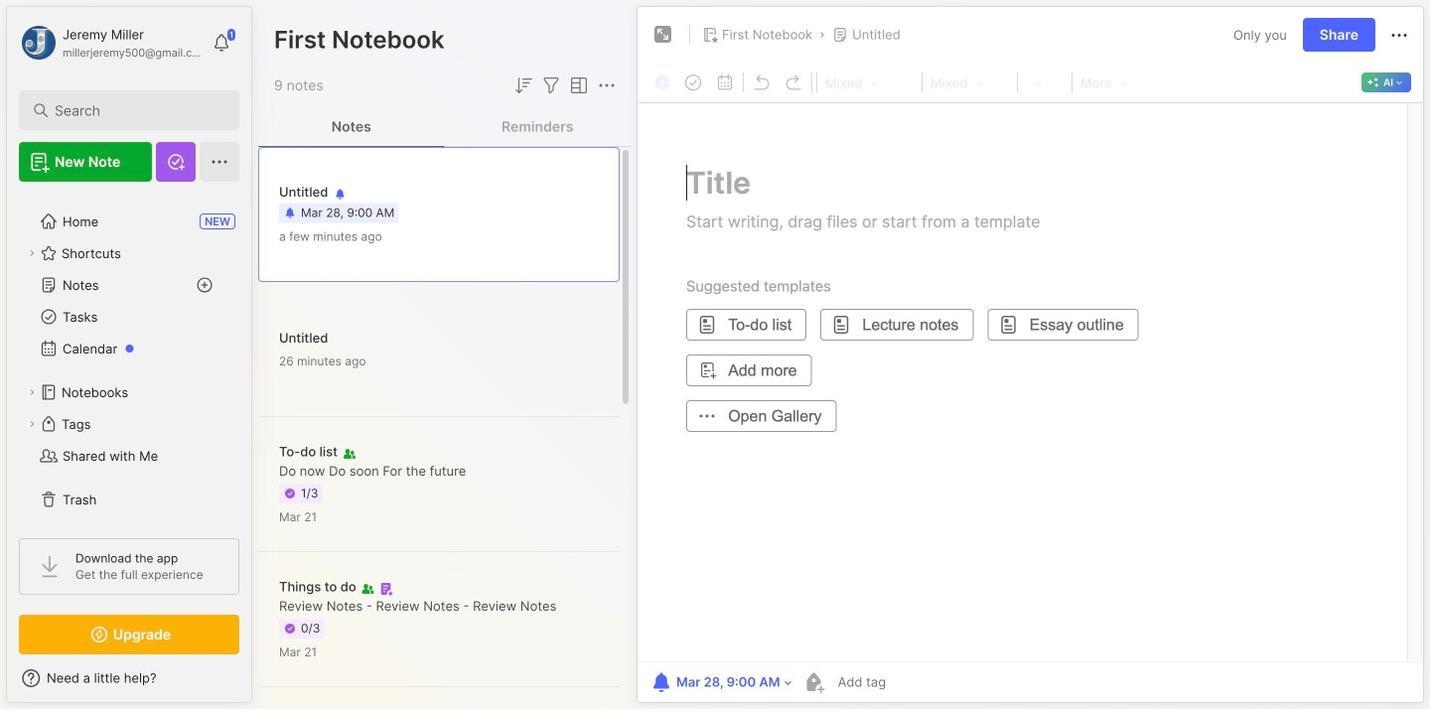 Task type: vqa. For each thing, say whether or not it's contained in the screenshot.
More Actions ICON corresponding to right More actions field
yes



Task type: locate. For each thing, give the bounding box(es) containing it.
Account field
[[19, 23, 203, 63]]

none search field inside main element
[[55, 98, 213, 122]]

font size image
[[1020, 70, 1070, 95]]

tree
[[7, 194, 251, 527]]

font family image
[[925, 70, 1015, 95]]

Edit reminder field
[[647, 668, 794, 696]]

0 vertical spatial more actions field
[[1387, 22, 1411, 47]]

Font family field
[[925, 70, 1015, 95]]

tree inside main element
[[7, 194, 251, 527]]

expand note image
[[651, 23, 675, 47]]

Add filters field
[[539, 73, 563, 97]]

tab list
[[258, 107, 631, 147]]

Insert field
[[649, 70, 677, 95]]

None search field
[[55, 98, 213, 122]]

0 horizontal spatial more actions field
[[595, 73, 619, 97]]

Search text field
[[55, 101, 213, 120]]

insert image
[[649, 70, 677, 95]]

Add tag field
[[836, 673, 985, 691]]

More actions field
[[1387, 22, 1411, 47], [595, 73, 619, 97]]

1 vertical spatial more actions field
[[595, 73, 619, 97]]



Task type: describe. For each thing, give the bounding box(es) containing it.
expand notebooks image
[[26, 386, 38, 398]]

more actions image
[[595, 73, 619, 97]]

View options field
[[563, 73, 591, 97]]

add filters image
[[539, 73, 563, 97]]

More field
[[1075, 70, 1134, 95]]

add tag image
[[802, 670, 826, 694]]

heading level image
[[819, 70, 920, 95]]

note window element
[[637, 6, 1424, 708]]

expand tags image
[[26, 418, 38, 430]]

Font size field
[[1020, 70, 1070, 95]]

Heading level field
[[819, 70, 920, 95]]

main element
[[0, 0, 258, 709]]

Note Editor text field
[[638, 102, 1423, 661]]

WHAT'S NEW field
[[7, 662, 251, 694]]

Sort options field
[[511, 73, 535, 97]]

more image
[[1075, 70, 1134, 95]]

click to collapse image
[[251, 672, 266, 696]]

1 horizontal spatial more actions field
[[1387, 22, 1411, 47]]

more actions image
[[1387, 23, 1411, 47]]



